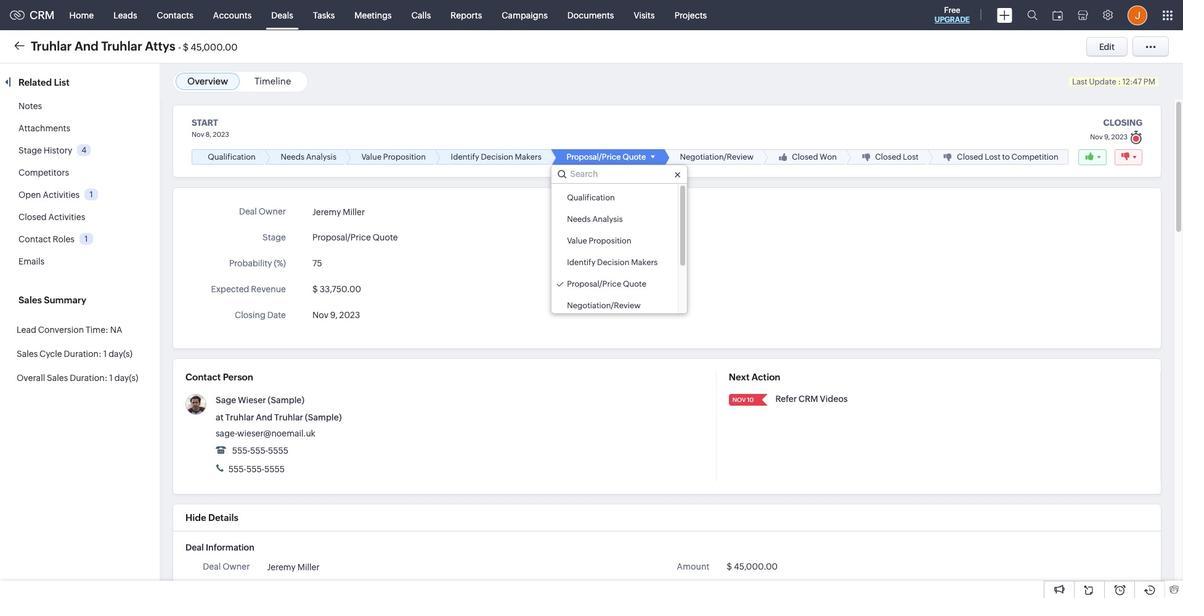 Task type: vqa. For each thing, say whether or not it's contained in the screenshot.
top No
no



Task type: describe. For each thing, give the bounding box(es) containing it.
information
[[206, 543, 255, 553]]

profile image
[[1128, 5, 1148, 25]]

last update : 12:47 pm
[[1073, 77, 1156, 86]]

1 vertical spatial jeremy miller
[[267, 562, 320, 572]]

sales for sales summary
[[18, 295, 42, 305]]

sage-wieser@noemail.uk link
[[216, 429, 316, 438]]

$  45,000.00
[[727, 562, 778, 572]]

2 vertical spatial deal
[[203, 562, 221, 572]]

1 right 'roles'
[[85, 234, 88, 243]]

1 vertical spatial proposal/price
[[313, 233, 371, 242]]

closed for closed activities
[[18, 212, 47, 222]]

1 horizontal spatial and
[[256, 413, 273, 422]]

activities for open activities
[[43, 190, 80, 200]]

closing date
[[235, 310, 286, 320]]

1 vertical spatial 45,000.00
[[734, 562, 778, 572]]

visits
[[634, 10, 655, 20]]

emails link
[[18, 257, 45, 266]]

sales for sales cycle duration: 1 day(s)
[[17, 349, 38, 359]]

contact roles link
[[18, 234, 75, 244]]

next
[[729, 372, 750, 382]]

0 vertical spatial jeremy
[[313, 207, 341, 217]]

1 vertical spatial 9,
[[330, 310, 338, 320]]

attys
[[145, 39, 176, 53]]

0 vertical spatial deal
[[239, 207, 257, 216]]

edit
[[1100, 42, 1115, 51]]

tasks link
[[303, 0, 345, 30]]

0 vertical spatial makers
[[515, 152, 542, 162]]

closed for closed won
[[792, 152, 819, 162]]

0 vertical spatial proposal/price quote
[[567, 152, 646, 162]]

at truhlar and truhlar (sample)
[[216, 413, 342, 422]]

overview
[[187, 76, 228, 86]]

1 vertical spatial identify decision makers
[[567, 258, 658, 267]]

2 vertical spatial proposal/price
[[567, 279, 622, 289]]

probability (%)
[[229, 258, 286, 268]]

1 horizontal spatial value proposition
[[567, 236, 632, 245]]

free
[[945, 6, 961, 15]]

1 horizontal spatial negotiation/review
[[680, 152, 754, 162]]

0 vertical spatial deal owner
[[239, 207, 286, 216]]

probability
[[229, 258, 272, 268]]

na
[[110, 325, 122, 335]]

0 horizontal spatial negotiation/review
[[567, 301, 641, 310]]

time:
[[86, 325, 108, 335]]

closing
[[235, 310, 266, 320]]

1 vertical spatial miller
[[298, 562, 320, 572]]

projects
[[675, 10, 707, 20]]

2 vertical spatial proposal/price quote
[[567, 279, 647, 289]]

2 vertical spatial sales
[[47, 373, 68, 383]]

closed lost
[[876, 152, 919, 162]]

conversion
[[38, 325, 84, 335]]

Search text field
[[552, 165, 687, 183]]

1 vertical spatial needs
[[567, 215, 591, 224]]

accounts link
[[203, 0, 262, 30]]

1 vertical spatial deal
[[186, 543, 204, 553]]

deal information
[[186, 543, 255, 553]]

8,
[[206, 131, 212, 138]]

closed activities
[[18, 212, 85, 222]]

related list
[[18, 77, 72, 88]]

open activities
[[18, 190, 80, 200]]

(%)
[[274, 258, 286, 268]]

0 horizontal spatial jeremy
[[267, 562, 296, 572]]

nov 9, 2023
[[313, 310, 360, 320]]

deals link
[[262, 0, 303, 30]]

1 vertical spatial analysis
[[593, 215, 623, 224]]

9, inside closing nov 9, 2023
[[1105, 133, 1111, 141]]

timeline
[[255, 76, 291, 86]]

truhlar right at
[[225, 413, 254, 422]]

update
[[1090, 77, 1117, 86]]

accounts
[[213, 10, 252, 20]]

-
[[178, 42, 181, 52]]

1 vertical spatial deal owner
[[203, 562, 250, 572]]

at
[[216, 413, 224, 422]]

2 vertical spatial quote
[[623, 279, 647, 289]]

wieser@noemail.uk
[[237, 429, 316, 438]]

day(s) for overall sales duration: 1 day(s)
[[115, 373, 138, 383]]

0 vertical spatial analysis
[[306, 152, 337, 162]]

stage history
[[18, 146, 72, 155]]

0 vertical spatial identify decision makers
[[451, 152, 542, 162]]

1 right open activities
[[90, 190, 93, 199]]

edit button
[[1087, 37, 1128, 56]]

notes link
[[18, 101, 42, 111]]

closed activities link
[[18, 212, 85, 222]]

calls
[[412, 10, 431, 20]]

$  33,750.00
[[313, 284, 361, 294]]

duration: for overall sales duration:
[[70, 373, 108, 383]]

sage-
[[216, 429, 237, 438]]

1 horizontal spatial crm
[[799, 394, 819, 404]]

documents link
[[558, 0, 624, 30]]

related
[[18, 77, 52, 88]]

visits link
[[624, 0, 665, 30]]

0 horizontal spatial and
[[75, 39, 99, 53]]

lost for closed lost
[[904, 152, 919, 162]]

lead
[[17, 325, 36, 335]]

upgrade
[[935, 15, 971, 24]]

truhlar and truhlar attys - $ 45,000.00
[[31, 39, 238, 53]]

overview link
[[187, 76, 228, 86]]

refer
[[776, 394, 797, 404]]

0 horizontal spatial qualification
[[208, 152, 256, 162]]

date
[[267, 310, 286, 320]]

meetings link
[[345, 0, 402, 30]]

details
[[208, 512, 239, 523]]

1 vertical spatial (sample)
[[305, 413, 342, 422]]

overall
[[17, 373, 45, 383]]

leads
[[114, 10, 137, 20]]

leads link
[[104, 0, 147, 30]]

closed lost to competition
[[958, 152, 1059, 162]]

contact for contact person
[[186, 372, 221, 382]]

10
[[748, 397, 754, 403]]

start
[[192, 118, 218, 128]]

cycle
[[40, 349, 62, 359]]

sales summary
[[18, 295, 86, 305]]

revenue
[[251, 284, 286, 294]]

1 horizontal spatial makers
[[632, 258, 658, 267]]

1 vertical spatial 555-555-5555
[[227, 464, 285, 474]]

75
[[313, 258, 322, 268]]

contact for contact roles
[[18, 234, 51, 244]]

day(s) for sales cycle duration: 1 day(s)
[[109, 349, 132, 359]]

truhlar down leads "link"
[[101, 39, 142, 53]]

last
[[1073, 77, 1088, 86]]

documents
[[568, 10, 614, 20]]

projects link
[[665, 0, 717, 30]]

sage-wieser@noemail.uk
[[216, 429, 316, 438]]

0 vertical spatial proposal/price
[[567, 152, 621, 162]]



Task type: locate. For each thing, give the bounding box(es) containing it.
0 vertical spatial value
[[362, 152, 382, 162]]

expected revenue
[[211, 284, 286, 294]]

0 vertical spatial stage
[[18, 146, 42, 155]]

stage for stage history
[[18, 146, 42, 155]]

2023 for start
[[213, 131, 229, 138]]

0 vertical spatial activities
[[43, 190, 80, 200]]

and up sage-wieser@noemail.uk link
[[256, 413, 273, 422]]

qualification
[[208, 152, 256, 162], [567, 193, 615, 202]]

1 vertical spatial qualification
[[567, 193, 615, 202]]

1 vertical spatial duration:
[[70, 373, 108, 383]]

home link
[[60, 0, 104, 30]]

12:47
[[1123, 77, 1143, 86]]

roles
[[53, 234, 75, 244]]

closed left won
[[792, 152, 819, 162]]

0 horizontal spatial contact
[[18, 234, 51, 244]]

1 down sales cycle duration: 1 day(s)
[[109, 373, 113, 383]]

closed for closed lost
[[876, 152, 902, 162]]

1 down time:
[[103, 349, 107, 359]]

sales left cycle on the left of the page
[[17, 349, 38, 359]]

deal owner
[[239, 207, 286, 216], [203, 562, 250, 572]]

1 horizontal spatial 45,000.00
[[734, 562, 778, 572]]

open
[[18, 190, 41, 200]]

competition
[[1012, 152, 1059, 162]]

2023 down closing
[[1112, 133, 1128, 141]]

timeline link
[[255, 76, 291, 86]]

identify
[[451, 152, 480, 162], [567, 258, 596, 267]]

0 vertical spatial day(s)
[[109, 349, 132, 359]]

sales up "lead"
[[18, 295, 42, 305]]

truhlar and truhlar (sample) link
[[225, 413, 342, 422]]

1 vertical spatial sales
[[17, 349, 38, 359]]

0 vertical spatial decision
[[481, 152, 514, 162]]

contact roles
[[18, 234, 75, 244]]

activities up closed activities
[[43, 190, 80, 200]]

crm left home link
[[30, 9, 55, 22]]

0 horizontal spatial proposition
[[383, 152, 426, 162]]

owner up (%)
[[259, 207, 286, 216]]

stage history link
[[18, 146, 72, 155]]

pm
[[1144, 77, 1156, 86]]

0 vertical spatial quote
[[623, 152, 646, 162]]

day(s)
[[109, 349, 132, 359], [115, 373, 138, 383]]

1 horizontal spatial identify
[[567, 258, 596, 267]]

nov left 10
[[733, 397, 746, 403]]

0 horizontal spatial 2023
[[213, 131, 229, 138]]

contact
[[18, 234, 51, 244], [186, 372, 221, 382]]

555-
[[232, 446, 250, 456], [250, 446, 268, 456], [229, 464, 247, 474], [247, 464, 265, 474]]

0 vertical spatial miller
[[343, 207, 365, 217]]

2 lost from the left
[[985, 152, 1001, 162]]

1 vertical spatial identify
[[567, 258, 596, 267]]

crm right refer
[[799, 394, 819, 404]]

free upgrade
[[935, 6, 971, 24]]

duration: up overall sales duration: 1 day(s)
[[64, 349, 102, 359]]

activities up 'roles'
[[48, 212, 85, 222]]

0 vertical spatial negotiation/review
[[680, 152, 754, 162]]

attachments
[[18, 123, 70, 133]]

qualification down the 8,
[[208, 152, 256, 162]]

sales down cycle on the left of the page
[[47, 373, 68, 383]]

0 vertical spatial jeremy miller
[[313, 207, 365, 217]]

2023 right the 8,
[[213, 131, 229, 138]]

qualification down search 'text box'
[[567, 193, 615, 202]]

attachments link
[[18, 123, 70, 133]]

nov down $  33,750.00
[[313, 310, 329, 320]]

2023 for closing
[[1112, 133, 1128, 141]]

quote
[[623, 152, 646, 162], [373, 233, 398, 242], [623, 279, 647, 289]]

(sample) up truhlar and truhlar (sample) link
[[268, 395, 305, 405]]

deals
[[272, 10, 293, 20]]

0 horizontal spatial decision
[[481, 152, 514, 162]]

1 vertical spatial owner
[[223, 562, 250, 572]]

nov 10
[[733, 397, 754, 403]]

1
[[90, 190, 93, 199], [85, 234, 88, 243], [103, 349, 107, 359], [109, 373, 113, 383]]

2023 inside closing nov 9, 2023
[[1112, 133, 1128, 141]]

0 horizontal spatial identify
[[451, 152, 480, 162]]

stage up (%)
[[263, 233, 286, 242]]

1 horizontal spatial qualification
[[567, 193, 615, 202]]

1 horizontal spatial miller
[[343, 207, 365, 217]]

1 horizontal spatial value
[[567, 236, 588, 245]]

(sample) up wieser@noemail.uk
[[305, 413, 342, 422]]

9, down $  33,750.00
[[330, 310, 338, 320]]

summary
[[44, 295, 86, 305]]

nov down the update
[[1091, 133, 1104, 141]]

9,
[[1105, 133, 1111, 141], [330, 310, 338, 320]]

0 vertical spatial (sample)
[[268, 395, 305, 405]]

1 vertical spatial and
[[256, 413, 273, 422]]

$ left 33,750.00
[[313, 284, 318, 294]]

$
[[183, 42, 189, 52], [313, 284, 318, 294], [727, 562, 733, 572]]

2023 inside "start nov 8, 2023"
[[213, 131, 229, 138]]

2 vertical spatial $
[[727, 562, 733, 572]]

1 vertical spatial value
[[567, 236, 588, 245]]

1 vertical spatial contact
[[186, 372, 221, 382]]

contacts link
[[147, 0, 203, 30]]

refer crm videos link
[[776, 394, 848, 404]]

nov inside closing nov 9, 2023
[[1091, 133, 1104, 141]]

duration: down sales cycle duration: 1 day(s)
[[70, 373, 108, 383]]

1 horizontal spatial jeremy
[[313, 207, 341, 217]]

closed won
[[792, 152, 837, 162]]

1 vertical spatial $
[[313, 284, 318, 294]]

history
[[44, 146, 72, 155]]

nov
[[192, 131, 204, 138], [1091, 133, 1104, 141], [313, 310, 329, 320], [733, 397, 746, 403]]

wieser
[[238, 395, 266, 405]]

jeremy
[[313, 207, 341, 217], [267, 562, 296, 572]]

profile element
[[1121, 0, 1156, 30]]

0 horizontal spatial needs analysis
[[281, 152, 337, 162]]

deal owner down information
[[203, 562, 250, 572]]

closed for closed lost to competition
[[958, 152, 984, 162]]

home
[[69, 10, 94, 20]]

nov left the 8,
[[192, 131, 204, 138]]

1 vertical spatial proposition
[[589, 236, 632, 245]]

sage
[[216, 395, 236, 405]]

1 vertical spatial 5555
[[265, 464, 285, 474]]

0 vertical spatial needs analysis
[[281, 152, 337, 162]]

next action
[[729, 372, 781, 382]]

needs analysis
[[281, 152, 337, 162], [567, 215, 623, 224]]

0 horizontal spatial makers
[[515, 152, 542, 162]]

closed left to
[[958, 152, 984, 162]]

hide details
[[186, 512, 239, 523]]

activities for closed activities
[[48, 212, 85, 222]]

proposal/price quote
[[567, 152, 646, 162], [313, 233, 398, 242], [567, 279, 647, 289]]

closed right won
[[876, 152, 902, 162]]

deal owner up probability (%) at the left top
[[239, 207, 286, 216]]

value
[[362, 152, 382, 162], [567, 236, 588, 245]]

1 horizontal spatial lost
[[985, 152, 1001, 162]]

1 vertical spatial jeremy
[[267, 562, 296, 572]]

list
[[54, 77, 70, 88]]

$ for amount
[[727, 562, 733, 572]]

contact up emails link
[[18, 234, 51, 244]]

crm link
[[10, 9, 55, 22]]

1 lost from the left
[[904, 152, 919, 162]]

meetings
[[355, 10, 392, 20]]

sage wieser (sample) link
[[216, 395, 305, 405]]

1 horizontal spatial 2023
[[339, 310, 360, 320]]

and
[[75, 39, 99, 53], [256, 413, 273, 422]]

deal down deal information
[[203, 562, 221, 572]]

0 vertical spatial 555-555-5555
[[231, 446, 289, 456]]

1 vertical spatial activities
[[48, 212, 85, 222]]

deal down hide
[[186, 543, 204, 553]]

0 vertical spatial needs
[[281, 152, 305, 162]]

2 horizontal spatial 2023
[[1112, 133, 1128, 141]]

1 vertical spatial day(s)
[[115, 373, 138, 383]]

1 vertical spatial decision
[[598, 258, 630, 267]]

person
[[223, 372, 253, 382]]

0 vertical spatial crm
[[30, 9, 55, 22]]

calls link
[[402, 0, 441, 30]]

$ right amount at the right bottom of the page
[[727, 562, 733, 572]]

deal up probability
[[239, 207, 257, 216]]

expected
[[211, 284, 249, 294]]

lead conversion time: na
[[17, 325, 122, 335]]

1 horizontal spatial decision
[[598, 258, 630, 267]]

hide
[[186, 512, 206, 523]]

0 horizontal spatial value proposition
[[362, 152, 426, 162]]

emails
[[18, 257, 45, 266]]

1 horizontal spatial needs
[[567, 215, 591, 224]]

owner down information
[[223, 562, 250, 572]]

1 vertical spatial stage
[[263, 233, 286, 242]]

0 vertical spatial proposition
[[383, 152, 426, 162]]

campaigns
[[502, 10, 548, 20]]

0 vertical spatial $
[[183, 42, 189, 52]]

negotiation/review
[[680, 152, 754, 162], [567, 301, 641, 310]]

0 horizontal spatial needs
[[281, 152, 305, 162]]

1 vertical spatial quote
[[373, 233, 398, 242]]

0 vertical spatial 45,000.00
[[191, 42, 238, 52]]

2023
[[213, 131, 229, 138], [1112, 133, 1128, 141], [339, 310, 360, 320]]

1 horizontal spatial needs analysis
[[567, 215, 623, 224]]

0 vertical spatial 5555
[[268, 446, 289, 456]]

campaigns link
[[492, 0, 558, 30]]

0 horizontal spatial lost
[[904, 152, 919, 162]]

0 horizontal spatial identify decision makers
[[451, 152, 542, 162]]

refer crm videos
[[776, 394, 848, 404]]

sage wieser (sample)
[[216, 395, 305, 405]]

makers
[[515, 152, 542, 162], [632, 258, 658, 267]]

4
[[81, 145, 86, 155]]

$ for expected revenue
[[313, 284, 318, 294]]

duration: for sales cycle duration:
[[64, 349, 102, 359]]

action
[[752, 372, 781, 382]]

1 vertical spatial makers
[[632, 258, 658, 267]]

nov inside "start nov 8, 2023"
[[192, 131, 204, 138]]

$ inside truhlar and truhlar attys - $ 45,000.00
[[183, 42, 189, 52]]

lost for closed lost to competition
[[985, 152, 1001, 162]]

truhlar up wieser@noemail.uk
[[274, 413, 303, 422]]

1 horizontal spatial proposition
[[589, 236, 632, 245]]

truhlar down crm link
[[31, 39, 72, 53]]

contact person
[[186, 372, 253, 382]]

0 horizontal spatial stage
[[18, 146, 42, 155]]

videos
[[820, 394, 848, 404]]

0 horizontal spatial crm
[[30, 9, 55, 22]]

0 vertical spatial and
[[75, 39, 99, 53]]

:
[[1119, 77, 1122, 86]]

1 horizontal spatial stage
[[263, 233, 286, 242]]

contacts
[[157, 10, 194, 20]]

competitors link
[[18, 168, 69, 178]]

1 vertical spatial crm
[[799, 394, 819, 404]]

hide details link
[[186, 512, 239, 523]]

0 vertical spatial identify
[[451, 152, 480, 162]]

stage for stage
[[263, 233, 286, 242]]

overall sales duration: 1 day(s)
[[17, 373, 138, 383]]

reports
[[451, 10, 482, 20]]

0 vertical spatial value proposition
[[362, 152, 426, 162]]

and down home
[[75, 39, 99, 53]]

1 vertical spatial value proposition
[[567, 236, 632, 245]]

0 horizontal spatial analysis
[[306, 152, 337, 162]]

closed down "open"
[[18, 212, 47, 222]]

start nov 8, 2023
[[192, 118, 229, 138]]

$ right - at the left top
[[183, 42, 189, 52]]

0 vertical spatial qualification
[[208, 152, 256, 162]]

1 horizontal spatial owner
[[259, 207, 286, 216]]

reports link
[[441, 0, 492, 30]]

9, down closing
[[1105, 133, 1111, 141]]

45,000.00 inside truhlar and truhlar attys - $ 45,000.00
[[191, 42, 238, 52]]

analysis
[[306, 152, 337, 162], [593, 215, 623, 224]]

0 vertical spatial owner
[[259, 207, 286, 216]]

1 horizontal spatial analysis
[[593, 215, 623, 224]]

open activities link
[[18, 190, 80, 200]]

1 vertical spatial needs analysis
[[567, 215, 623, 224]]

stage up competitors
[[18, 146, 42, 155]]

2023 down 33,750.00
[[339, 310, 360, 320]]

to
[[1003, 152, 1011, 162]]

2 horizontal spatial $
[[727, 562, 733, 572]]

identify decision makers
[[451, 152, 542, 162], [567, 258, 658, 267]]

contact up sage at the left
[[186, 372, 221, 382]]

1 vertical spatial proposal/price quote
[[313, 233, 398, 242]]

jeremy miller
[[313, 207, 365, 217], [267, 562, 320, 572]]



